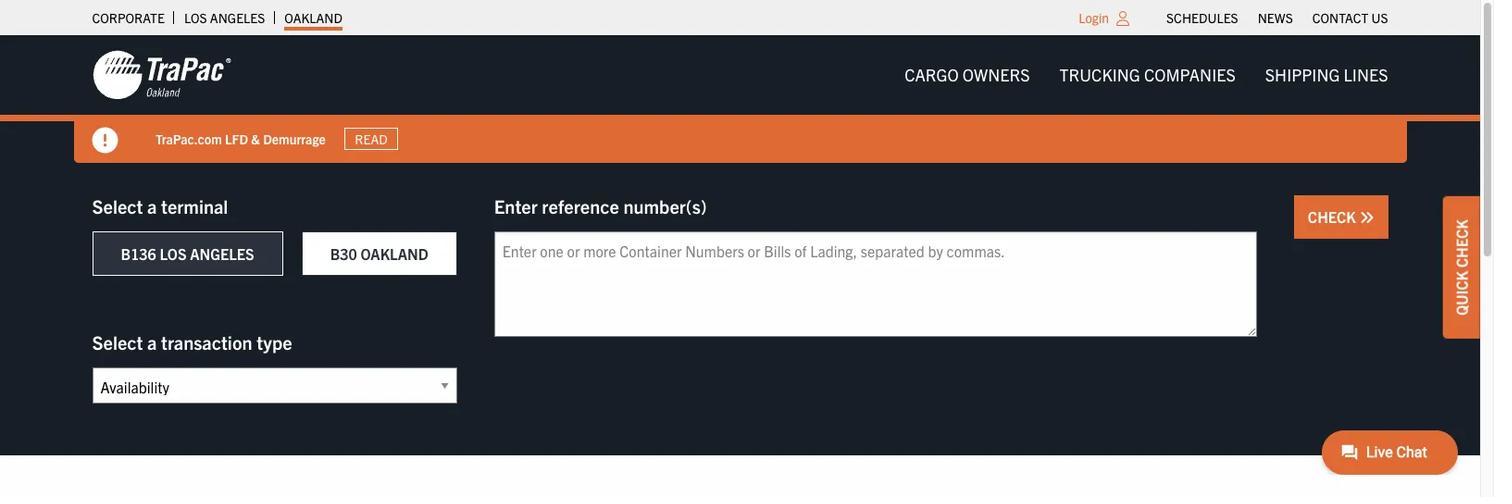 Task type: locate. For each thing, give the bounding box(es) containing it.
light image
[[1117, 11, 1130, 26]]

2 a from the top
[[147, 331, 157, 354]]

los right b136 at the left of page
[[160, 244, 187, 263]]

menu bar up shipping
[[1157, 5, 1398, 31]]

oakland
[[285, 9, 343, 26], [361, 244, 428, 263]]

enter reference number(s)
[[494, 194, 707, 218]]

check button
[[1294, 195, 1388, 239]]

contact us link
[[1313, 5, 1388, 31]]

select left transaction
[[92, 331, 143, 354]]

0 vertical spatial los
[[184, 9, 207, 26]]

number(s)
[[624, 194, 707, 218]]

oakland right b30
[[361, 244, 428, 263]]

oakland right los angeles
[[285, 9, 343, 26]]

2 select from the top
[[92, 331, 143, 354]]

angeles down terminal
[[190, 244, 254, 263]]

1 vertical spatial menu bar
[[890, 56, 1403, 94]]

angeles
[[210, 9, 265, 26], [190, 244, 254, 263]]

companies
[[1144, 64, 1236, 85]]

los
[[184, 9, 207, 26], [160, 244, 187, 263]]

a left terminal
[[147, 194, 157, 218]]

select a terminal
[[92, 194, 228, 218]]

0 horizontal spatial check
[[1308, 207, 1360, 226]]

a
[[147, 194, 157, 218], [147, 331, 157, 354]]

shipping lines
[[1265, 64, 1388, 85]]

select a transaction type
[[92, 331, 292, 354]]

1 a from the top
[[147, 194, 157, 218]]

los up "oakland" image
[[184, 9, 207, 26]]

0 vertical spatial a
[[147, 194, 157, 218]]

menu bar containing schedules
[[1157, 5, 1398, 31]]

a left transaction
[[147, 331, 157, 354]]

demurrage
[[263, 130, 325, 147]]

a for terminal
[[147, 194, 157, 218]]

1 vertical spatial a
[[147, 331, 157, 354]]

angeles left oakland link
[[210, 9, 265, 26]]

b136 los angeles
[[121, 244, 254, 263]]

0 vertical spatial oakland
[[285, 9, 343, 26]]

select up b136 at the left of page
[[92, 194, 143, 218]]

check
[[1308, 207, 1360, 226], [1453, 219, 1471, 267]]

0 horizontal spatial oakland
[[285, 9, 343, 26]]

1 vertical spatial select
[[92, 331, 143, 354]]

corporate
[[92, 9, 165, 26]]

trucking companies
[[1060, 64, 1236, 85]]

menu bar down light icon
[[890, 56, 1403, 94]]

menu bar
[[1157, 5, 1398, 31], [890, 56, 1403, 94]]

select for select a terminal
[[92, 194, 143, 218]]

news
[[1258, 9, 1293, 26]]

type
[[257, 331, 292, 354]]

trapac.com
[[155, 130, 222, 147]]

solid image
[[1360, 210, 1374, 225]]

0 vertical spatial menu bar
[[1157, 5, 1398, 31]]

login link
[[1079, 9, 1109, 26]]

owners
[[963, 64, 1030, 85]]

b30 oakland
[[330, 244, 428, 263]]

los angeles link
[[184, 5, 265, 31]]

cargo
[[905, 64, 959, 85]]

corporate link
[[92, 5, 165, 31]]

1 vertical spatial oakland
[[361, 244, 428, 263]]

1 select from the top
[[92, 194, 143, 218]]

banner
[[0, 35, 1494, 163]]

select
[[92, 194, 143, 218], [92, 331, 143, 354]]

read
[[354, 131, 387, 147]]

trucking companies link
[[1045, 56, 1251, 94]]

0 vertical spatial select
[[92, 194, 143, 218]]



Task type: vqa. For each thing, say whether or not it's contained in the screenshot.
the top OAK
no



Task type: describe. For each thing, give the bounding box(es) containing it.
b136
[[121, 244, 156, 263]]

1 horizontal spatial oakland
[[361, 244, 428, 263]]

shipping lines link
[[1251, 56, 1403, 94]]

quick
[[1453, 271, 1471, 315]]

trucking
[[1060, 64, 1141, 85]]

1 horizontal spatial check
[[1453, 219, 1471, 267]]

banner containing cargo owners
[[0, 35, 1494, 163]]

contact
[[1313, 9, 1369, 26]]

los angeles
[[184, 9, 265, 26]]

oakland link
[[285, 5, 343, 31]]

b30
[[330, 244, 357, 263]]

trapac.com lfd & demurrage
[[155, 130, 325, 147]]

check inside "button"
[[1308, 207, 1360, 226]]

a for transaction
[[147, 331, 157, 354]]

lfd
[[225, 130, 248, 147]]

contact us
[[1313, 9, 1388, 26]]

1 vertical spatial angeles
[[190, 244, 254, 263]]

terminal
[[161, 194, 228, 218]]

cargo owners
[[905, 64, 1030, 85]]

1 vertical spatial los
[[160, 244, 187, 263]]

solid image
[[92, 128, 118, 154]]

quick check
[[1453, 219, 1471, 315]]

select for select a transaction type
[[92, 331, 143, 354]]

schedules link
[[1167, 5, 1239, 31]]

quick check link
[[1443, 196, 1480, 338]]

schedules
[[1167, 9, 1239, 26]]

transaction
[[161, 331, 252, 354]]

Enter reference number(s) text field
[[494, 231, 1257, 337]]

enter
[[494, 194, 538, 218]]

oakland image
[[92, 49, 231, 101]]

menu bar containing cargo owners
[[890, 56, 1403, 94]]

&
[[251, 130, 260, 147]]

lines
[[1344, 64, 1388, 85]]

read link
[[344, 128, 398, 150]]

news link
[[1258, 5, 1293, 31]]

login
[[1079, 9, 1109, 26]]

us
[[1372, 9, 1388, 26]]

cargo owners link
[[890, 56, 1045, 94]]

reference
[[542, 194, 619, 218]]

0 vertical spatial angeles
[[210, 9, 265, 26]]

shipping
[[1265, 64, 1340, 85]]



